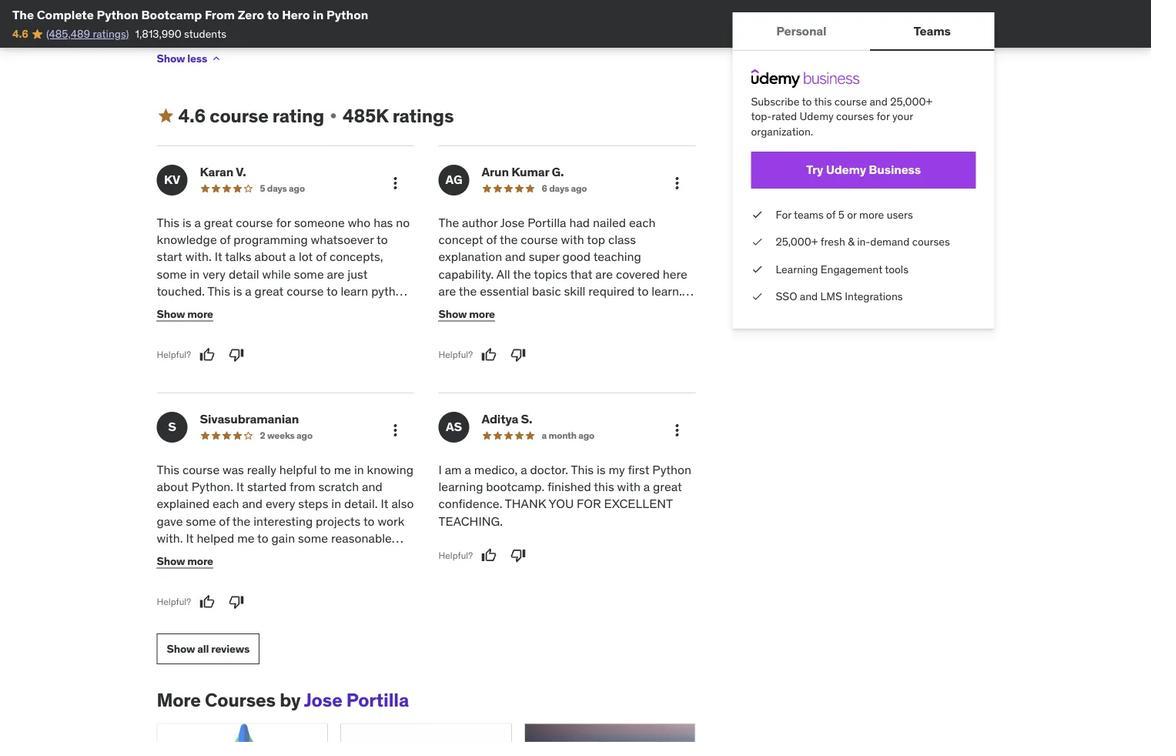 Task type: locate. For each thing, give the bounding box(es) containing it.
who inside this is a great course for someone who has no knowledge of programming whatsoever to start with. it talks about a lot of concepts, some in very detail while some are just touched. this is a great course to learn python from but something that i have learned after completing this course that i (and you) will perhaps have to learn more technologies to actually program something of real utility. a lot of those technologies can be learned in python only like machine learning and data science or data structures. so yeah, this makes a strong base in those terms. great course, will recommend.
[[348, 215, 371, 231]]

confidence.
[[439, 497, 503, 512]]

a inside 'this course was really helpful to me in knowing about python. it started from scratch and explained each and every steps in detail. it also gave some of the interesting projects to work with. it helped me to gain some reasonable programming skill in python as a beginner.'
[[329, 548, 335, 564]]

this
[[157, 215, 180, 231], [208, 284, 230, 300], [157, 462, 180, 478], [571, 462, 594, 478]]

helpful? left mark review by sivasubramanian as helpful icon
[[157, 597, 191, 609]]

1 vertical spatial the
[[439, 215, 459, 231]]

for teams of 5 or more users
[[776, 207, 914, 221]]

those up like
[[170, 370, 201, 386]]

in down "utility."
[[362, 370, 372, 386]]

2 horizontal spatial i
[[685, 284, 689, 300]]

a down the recommend
[[528, 318, 534, 334]]

a up while
[[289, 249, 296, 265]]

this inside i am a medico, a doctor. this is my first python learning bootcamp. finished this with a great confidence. thank you for excellent teaching.
[[594, 479, 615, 495]]

0 horizontal spatial with
[[561, 232, 585, 248]]

show inside button
[[167, 643, 195, 656]]

are up required
[[596, 267, 613, 282]]

as
[[446, 420, 462, 435]]

programming up while
[[234, 232, 308, 248]]

portilla
[[528, 215, 567, 231], [347, 689, 409, 712]]

udemy right try
[[826, 162, 867, 178]]

tools
[[886, 262, 909, 276]]

with. down knowledge
[[185, 249, 212, 265]]

show inside button
[[157, 52, 185, 66]]

from down touched.
[[157, 301, 183, 317]]

more for this is a great course for someone who has no knowledge of programming whatsoever to start with. it talks about a lot of concepts, some in very detail while some are just touched. this is a great course to learn python from but something that i have learned after completing this course that i (and you) will perhaps have to learn more technologies to actually program something of real utility. a lot of those technologies can be learned in python only like machine learning and data science or data structures. so yeah, this makes a strong base in those terms. great course, will recommend.
[[187, 307, 213, 321]]

show more button for of
[[157, 547, 213, 577]]

real
[[327, 353, 348, 369]]

0 horizontal spatial learn
[[248, 336, 275, 351]]

0 horizontal spatial i
[[310, 318, 313, 334]]

udemy up organization.
[[800, 109, 834, 123]]

0 vertical spatial who
[[348, 215, 371, 231]]

course up python. on the left bottom of the page
[[183, 462, 220, 478]]

2 horizontal spatial great
[[653, 479, 682, 495]]

0 horizontal spatial each
[[213, 497, 239, 512]]

entry.
[[597, 318, 628, 334]]

show
[[157, 52, 185, 66], [157, 307, 185, 321], [439, 307, 467, 321], [157, 555, 185, 569], [167, 643, 195, 656]]

0 horizontal spatial with.
[[157, 531, 183, 547]]

that left i
[[268, 301, 290, 317]]

in-
[[858, 235, 871, 249]]

1 days from the left
[[267, 183, 287, 195]]

2 vertical spatial from
[[290, 479, 316, 495]]

python down a
[[375, 370, 413, 386]]

scratch
[[319, 479, 359, 495]]

1 vertical spatial learning
[[439, 479, 483, 495]]

this inside the author jose portilla had nailed each concept of the course with top class explanation and super good teaching capability. all the topics that are covered here are the essential basic skill required to learn. i truly recommend this course for those who want learn from a basic level entry.
[[535, 301, 555, 317]]

detail
[[229, 267, 259, 282]]

1 vertical spatial udemy
[[826, 162, 867, 178]]

can
[[278, 370, 298, 386]]

python right 'hero'
[[327, 7, 369, 22]]

2 horizontal spatial for
[[877, 109, 890, 123]]

a
[[194, 215, 201, 231], [289, 249, 296, 265], [245, 284, 252, 300], [528, 318, 534, 334], [358, 405, 365, 420], [542, 430, 547, 442], [465, 462, 472, 478], [521, 462, 528, 478], [644, 479, 650, 495], [329, 548, 335, 564]]

course,
[[304, 422, 345, 438]]

to down covered
[[638, 284, 649, 300]]

tab list
[[733, 12, 995, 51]]

about up while
[[255, 249, 286, 265]]

udemy business image
[[752, 69, 860, 88]]

talks
[[225, 249, 252, 265]]

show more for detail
[[157, 307, 213, 321]]

1,813,990
[[135, 27, 182, 41]]

python inside 'this course was really helpful to me in knowing about python. it started from scratch and explained each and every steps in detail. it also gave some of the interesting projects to work with. it helped me to gain some reasonable programming skill in python as a beginner.'
[[271, 548, 310, 564]]

the
[[500, 232, 518, 248], [513, 267, 531, 282], [459, 284, 477, 300], [233, 514, 251, 530]]

the for the complete python bootcamp from zero to hero in python
[[12, 7, 34, 22]]

and
[[870, 94, 888, 108], [506, 249, 526, 265], [800, 290, 818, 304], [302, 387, 323, 403], [362, 479, 383, 495], [242, 497, 263, 512]]

about inside this is a great course for someone who has no knowledge of programming whatsoever to start with. it talks about a lot of concepts, some in very detail while some are just touched. this is a great course to learn python from but something that i have learned after completing this course that i (and you) will perhaps have to learn more technologies to actually program something of real utility. a lot of those technologies can be learned in python only like machine learning and data science or data structures. so yeah, this makes a strong base in those terms. great course, will recommend.
[[255, 249, 286, 265]]

show down gave
[[157, 555, 185, 569]]

show less
[[157, 52, 207, 66]]

4.6 for 4.6
[[12, 27, 28, 41]]

this up "mark review by karan v. as unhelpful" image
[[221, 318, 242, 334]]

helpful? down want
[[439, 349, 473, 361]]

1 vertical spatial 4.6
[[178, 104, 206, 128]]

and down be
[[302, 387, 323, 403]]

in right 'hero'
[[313, 7, 324, 22]]

a down science
[[358, 405, 365, 420]]

helpful?
[[157, 349, 191, 361], [439, 349, 473, 361], [439, 550, 473, 562], [157, 597, 191, 609]]

a up bootcamp.
[[521, 462, 528, 478]]

learned down real
[[318, 370, 359, 386]]

truly
[[439, 301, 463, 317]]

sivasubramanian
[[200, 412, 299, 427]]

and right sso
[[800, 290, 818, 304]]

interesting
[[254, 514, 313, 530]]

it up the very
[[215, 249, 222, 265]]

show more button down capability.
[[439, 299, 495, 330]]

1 vertical spatial from
[[499, 318, 525, 334]]

(and
[[316, 318, 340, 334]]

are up truly
[[439, 284, 456, 300]]

25,000+ up your
[[891, 94, 933, 108]]

i left (and
[[310, 318, 313, 334]]

0 horizontal spatial is
[[183, 215, 192, 231]]

jose inside the author jose portilla had nailed each concept of the course with top class explanation and super good teaching capability. all the topics that are covered here are the essential basic skill required to learn. i truly recommend this course for those who want learn from a basic level entry.
[[501, 215, 525, 231]]

try udemy business
[[807, 162, 921, 178]]

this inside i am a medico, a doctor. this is my first python learning bootcamp. finished this with a great confidence. thank you for excellent teaching.
[[571, 462, 594, 478]]

show more button up perhaps
[[157, 299, 213, 330]]

has
[[374, 215, 393, 231]]

to up reasonable
[[364, 514, 375, 530]]

are left just
[[327, 267, 345, 282]]

python up after
[[371, 284, 410, 300]]

or up &
[[848, 207, 857, 221]]

1 horizontal spatial learning
[[439, 479, 483, 495]]

0 vertical spatial the
[[12, 7, 34, 22]]

will
[[369, 318, 387, 334], [348, 422, 365, 438]]

is
[[183, 215, 192, 231], [233, 284, 242, 300], [597, 462, 606, 478]]

1 horizontal spatial will
[[369, 318, 387, 334]]

medico,
[[475, 462, 518, 478]]

0 vertical spatial learn
[[341, 284, 369, 300]]

will down after
[[369, 318, 387, 334]]

mark review by karan v. as unhelpful image
[[229, 348, 244, 363]]

1 vertical spatial for
[[276, 215, 291, 231]]

reviews
[[211, 643, 250, 656]]

or
[[848, 207, 857, 221], [398, 387, 409, 403]]

xsmall image inside show less button
[[210, 53, 223, 65]]

some
[[157, 267, 187, 282], [294, 267, 324, 282], [186, 514, 216, 530], [298, 531, 328, 547]]

karan
[[200, 164, 234, 180]]

ago up someone
[[289, 183, 305, 195]]

2 horizontal spatial are
[[596, 267, 613, 282]]

as
[[313, 548, 326, 564]]

that down i
[[285, 318, 307, 334]]

those up entry.
[[616, 301, 647, 317]]

1 vertical spatial data
[[157, 405, 181, 420]]

show left but
[[157, 307, 185, 321]]

some up as
[[298, 531, 328, 547]]

0 vertical spatial 4.6
[[12, 27, 28, 41]]

udemy inside try udemy business link
[[826, 162, 867, 178]]

you)
[[343, 318, 366, 334]]

of down whatsoever
[[316, 249, 327, 265]]

0 vertical spatial with
[[561, 232, 585, 248]]

with. inside this is a great course for someone who has no knowledge of programming whatsoever to start with. it talks about a lot of concepts, some in very detail while some are just touched. this is a great course to learn python from but something that i have learned after completing this course that i (and you) will perhaps have to learn more technologies to actually program something of real utility. a lot of those technologies can be learned in python only like machine learning and data science or data structures. so yeah, this makes a strong base in those terms. great course, will recommend.
[[185, 249, 212, 265]]

with up excellent
[[618, 479, 641, 495]]

xsmall image for learning
[[752, 262, 764, 277]]

this up finished
[[571, 462, 594, 478]]

lot
[[299, 249, 313, 265], [397, 353, 411, 369]]

the up helped
[[233, 514, 251, 530]]

1 horizontal spatial for
[[599, 301, 614, 317]]

jose portilla link
[[304, 689, 409, 712]]

1 horizontal spatial the
[[439, 215, 459, 231]]

who inside the author jose portilla had nailed each concept of the course with top class explanation and super good teaching capability. all the topics that are covered here are the essential basic skill required to learn. i truly recommend this course for those who want learn from a basic level entry.
[[650, 301, 673, 317]]

days for arun kumar g.
[[549, 183, 569, 195]]

1 vertical spatial lot
[[397, 353, 411, 369]]

the inside the author jose portilla had nailed each concept of the course with top class explanation and super good teaching capability. all the topics that are covered here are the essential basic skill required to learn. i truly recommend this course for those who want learn from a basic level entry.
[[439, 215, 459, 231]]

from down the recommend
[[499, 318, 525, 334]]

nailed
[[593, 215, 627, 231]]

for down required
[[599, 301, 614, 317]]

for inside this is a great course for someone who has no knowledge of programming whatsoever to start with. it talks about a lot of concepts, some in very detail while some are just touched. this is a great course to learn python from but something that i have learned after completing this course that i (and you) will perhaps have to learn more technologies to actually program something of real utility. a lot of those technologies can be learned in python only like machine learning and data science or data structures. so yeah, this makes a strong base in those terms. great course, will recommend.
[[276, 215, 291, 231]]

more down helped
[[187, 555, 213, 569]]

ago for doctor.
[[579, 430, 595, 442]]

for left your
[[877, 109, 890, 123]]

6 days ago
[[542, 183, 587, 195]]

0 horizontal spatial 4.6
[[12, 27, 28, 41]]

show more down capability.
[[439, 307, 495, 321]]

this down recommend.
[[157, 462, 180, 478]]

0 vertical spatial those
[[616, 301, 647, 317]]

1 horizontal spatial me
[[334, 462, 351, 478]]

1 horizontal spatial are
[[439, 284, 456, 300]]

rating
[[273, 104, 324, 128]]

with inside i am a medico, a doctor. this is my first python learning bootcamp. finished this with a great confidence. thank you for excellent teaching.
[[618, 479, 641, 495]]

only
[[157, 387, 180, 403]]

0 vertical spatial jose
[[501, 215, 525, 231]]

to inside subscribe to this course and 25,000+ top‑rated udemy courses for your organization.
[[802, 94, 812, 108]]

0 horizontal spatial 25,000+
[[776, 235, 819, 249]]

1 vertical spatial me
[[237, 531, 255, 547]]

2 vertical spatial for
[[599, 301, 614, 317]]

something
[[207, 301, 265, 317], [252, 353, 310, 369]]

the complete python bootcamp from zero to hero in python
[[12, 7, 369, 22]]

the for the author jose portilla had nailed each concept of the course with top class explanation and super good teaching capability. all the topics that are covered here are the essential basic skill required to learn. i truly recommend this course for those who want learn from a basic level entry.
[[439, 215, 459, 231]]

basic down topics
[[532, 284, 561, 300]]

data down the only
[[157, 405, 181, 420]]

be
[[301, 370, 315, 386]]

0 vertical spatial will
[[369, 318, 387, 334]]

learn down just
[[341, 284, 369, 300]]

learn down the recommend
[[468, 318, 496, 334]]

a left month
[[542, 430, 547, 442]]

4.6 left (485,489
[[12, 27, 28, 41]]

the right all
[[513, 267, 531, 282]]

0 horizontal spatial portilla
[[347, 689, 409, 712]]

strong
[[368, 405, 403, 420]]

4.6 right the "medium" icon
[[178, 104, 206, 128]]

this inside 'this course was really helpful to me in knowing about python. it started from scratch and explained each and every steps in detail. it also gave some of the interesting projects to work with. it helped me to gain some reasonable programming skill in python as a beginner.'
[[157, 462, 180, 478]]

python.
[[192, 479, 234, 495]]

1 horizontal spatial from
[[290, 479, 316, 495]]

0 horizontal spatial learning
[[254, 387, 299, 403]]

in up projects
[[332, 497, 341, 512]]

1 vertical spatial great
[[255, 284, 284, 300]]

very
[[203, 267, 226, 282]]

my
[[609, 462, 625, 478]]

try udemy business link
[[752, 152, 977, 189]]

a right as
[[329, 548, 335, 564]]

are inside this is a great course for someone who has no knowledge of programming whatsoever to start with. it talks about a lot of concepts, some in very detail while some are just touched. this is a great course to learn python from but something that i have learned after completing this course that i (and you) will perhaps have to learn more technologies to actually program something of real utility. a lot of those technologies can be learned in python only like machine learning and data science or data structures. so yeah, this makes a strong base in those terms. great course, will recommend.
[[327, 267, 345, 282]]

month
[[549, 430, 577, 442]]

each down python. on the left bottom of the page
[[213, 497, 239, 512]]

with. inside 'this course was really helpful to me in knowing about python. it started from scratch and explained each and every steps in detail. it also gave some of the interesting projects to work with. it helped me to gain some reasonable programming skill in python as a beginner.'
[[157, 531, 183, 547]]

python inside i am a medico, a doctor. this is my first python learning bootcamp. finished this with a great confidence. thank you for excellent teaching.
[[653, 462, 692, 478]]

course up talks
[[236, 215, 273, 231]]

0 horizontal spatial about
[[157, 479, 189, 495]]

have right i
[[299, 301, 325, 317]]

it
[[215, 249, 222, 265], [237, 479, 244, 495], [381, 497, 389, 512], [186, 531, 194, 547]]

beginner.
[[338, 548, 390, 564]]

and inside this is a great course for someone who has no knowledge of programming whatsoever to start with. it talks about a lot of concepts, some in very detail while some are just touched. this is a great course to learn python from but something that i have learned after completing this course that i (and you) will perhaps have to learn more technologies to actually program something of real utility. a lot of those technologies can be learned in python only like machine learning and data science or data structures. so yeah, this makes a strong base in those terms. great course, will recommend.
[[302, 387, 323, 403]]

great inside i am a medico, a doctor. this is my first python learning bootcamp. finished this with a great confidence. thank you for excellent teaching.
[[653, 479, 682, 495]]

learned
[[328, 301, 370, 317], [318, 370, 359, 386]]

0 vertical spatial programming
[[234, 232, 308, 248]]

course inside subscribe to this course and 25,000+ top‑rated udemy courses for your organization.
[[835, 94, 868, 108]]

2 vertical spatial great
[[653, 479, 682, 495]]

1 vertical spatial 5
[[839, 207, 845, 221]]

a down first
[[644, 479, 650, 495]]

basic left level
[[537, 318, 566, 334]]

learning up the yeah,
[[254, 387, 299, 403]]

this
[[815, 94, 833, 108], [535, 301, 555, 317], [221, 318, 242, 334], [296, 405, 316, 420], [594, 479, 615, 495]]

me up scratch
[[334, 462, 351, 478]]

0 horizontal spatial will
[[348, 422, 365, 438]]

1 horizontal spatial 5
[[839, 207, 845, 221]]

ago up had
[[571, 183, 587, 195]]

while
[[262, 267, 291, 282]]

tab list containing personal
[[733, 12, 995, 51]]

1 vertical spatial programming
[[157, 548, 231, 564]]

utility.
[[351, 353, 383, 369]]

learn inside the author jose portilla had nailed each concept of the course with top class explanation and super good teaching capability. all the topics that are covered here are the essential basic skill required to learn. i truly recommend this course for those who want learn from a basic level entry.
[[468, 318, 496, 334]]

from down helpful
[[290, 479, 316, 495]]

1 horizontal spatial about
[[255, 249, 286, 265]]

1 horizontal spatial 4.6
[[178, 104, 206, 128]]

show left less
[[157, 52, 185, 66]]

excellent
[[604, 497, 673, 512]]

each inside the author jose portilla had nailed each concept of the course with top class explanation and super good teaching capability. all the topics that are covered here are the essential basic skill required to learn. i truly recommend this course for those who want learn from a basic level entry.
[[629, 215, 656, 231]]

sso and lms integrations
[[776, 290, 903, 304]]

0 horizontal spatial are
[[327, 267, 345, 282]]

helpful? left mark review by aditya s. as helpful icon
[[439, 550, 473, 562]]

0 vertical spatial udemy
[[800, 109, 834, 123]]

0 vertical spatial from
[[157, 301, 183, 317]]

is down detail
[[233, 284, 242, 300]]

level
[[569, 318, 595, 334]]

jose right by at left
[[304, 689, 343, 712]]

1 vertical spatial about
[[157, 479, 189, 495]]

1 horizontal spatial days
[[549, 183, 569, 195]]

0 horizontal spatial from
[[157, 301, 183, 317]]

for inside subscribe to this course and 25,000+ top‑rated udemy courses for your organization.
[[877, 109, 890, 123]]

0 vertical spatial for
[[877, 109, 890, 123]]

0 horizontal spatial the
[[12, 7, 34, 22]]

some right while
[[294, 267, 324, 282]]

25,000+ fresh & in-demand courses
[[776, 235, 951, 249]]

are
[[327, 267, 345, 282], [596, 267, 613, 282], [439, 284, 456, 300]]

1 horizontal spatial who
[[650, 301, 673, 317]]

here
[[663, 267, 688, 282]]

courses inside subscribe to this course and 25,000+ top‑rated udemy courses for your organization.
[[837, 109, 875, 123]]

1 vertical spatial have
[[205, 336, 231, 351]]

(485,489
[[46, 27, 90, 41]]

1 vertical spatial 25,000+
[[776, 235, 819, 249]]

1 horizontal spatial jose
[[501, 215, 525, 231]]

great up knowledge
[[204, 215, 233, 231]]

0 vertical spatial each
[[629, 215, 656, 231]]

helpful? for this is a great course for someone who has no knowledge of programming whatsoever to start with. it talks about a lot of concepts, some in very detail while some are just touched. this is a great course to learn python from but something that i have learned after completing this course that i (and you) will perhaps have to learn more technologies to actually program something of real utility. a lot of those technologies can be learned in python only like machine learning and data science or data structures. so yeah, this makes a strong base in those terms. great course, will recommend.
[[157, 349, 191, 361]]

learned up you)
[[328, 301, 370, 317]]

who left has
[[348, 215, 371, 231]]

data
[[326, 387, 350, 403], [157, 405, 181, 420]]

skill down helped
[[234, 548, 256, 564]]

1 vertical spatial jose
[[304, 689, 343, 712]]

more down i
[[278, 336, 307, 351]]

and inside subscribe to this course and 25,000+ top‑rated udemy courses for your organization.
[[870, 94, 888, 108]]

concept
[[439, 232, 484, 248]]

the inside 'this course was really helpful to me in knowing about python. it started from scratch and explained each and every steps in detail. it also gave some of the interesting projects to work with. it helped me to gain some reasonable programming skill in python as a beginner.'
[[233, 514, 251, 530]]

of inside the author jose portilla had nailed each concept of the course with top class explanation and super good teaching capability. all the topics that are covered here are the essential basic skill required to learn. i truly recommend this course for those who want learn from a basic level entry.
[[487, 232, 497, 248]]

kumar
[[512, 164, 550, 180]]

i left am at the left of the page
[[439, 462, 442, 478]]

a month ago
[[542, 430, 595, 442]]

0 vertical spatial data
[[326, 387, 350, 403]]

0 vertical spatial 5
[[260, 183, 265, 195]]

mark review by aditya s. as unhelpful image
[[511, 549, 526, 564]]

0 vertical spatial 25,000+
[[891, 94, 933, 108]]

helpful? down the completing
[[157, 349, 191, 361]]

additional actions for review by sivasubramanian image
[[386, 422, 405, 440]]

1 horizontal spatial skill
[[564, 284, 586, 300]]

explained
[[157, 497, 210, 512]]

1 vertical spatial i
[[310, 318, 313, 334]]

show all reviews button
[[157, 634, 260, 665]]

required
[[589, 284, 635, 300]]

the down capability.
[[459, 284, 477, 300]]

1 horizontal spatial lot
[[397, 353, 411, 369]]

base
[[157, 422, 183, 438]]

xsmall image
[[210, 53, 223, 65], [328, 110, 340, 122], [752, 207, 764, 222], [752, 235, 764, 250], [752, 262, 764, 277]]

xsmall image for for
[[752, 207, 764, 222]]

of
[[827, 207, 836, 221], [220, 232, 231, 248], [487, 232, 497, 248], [316, 249, 327, 265], [313, 353, 324, 369], [157, 370, 168, 386], [219, 514, 230, 530]]

0 horizontal spatial data
[[157, 405, 181, 420]]

ago for for
[[289, 183, 305, 195]]

bootcamp.
[[486, 479, 545, 495]]

2 days from the left
[[549, 183, 569, 195]]

is inside i am a medico, a doctor. this is my first python learning bootcamp. finished this with a great confidence. thank you for excellent teaching.
[[597, 462, 606, 478]]

show more down touched.
[[157, 307, 213, 321]]

0 horizontal spatial lot
[[299, 249, 313, 265]]

0 vertical spatial is
[[183, 215, 192, 231]]

2 vertical spatial that
[[285, 318, 307, 334]]

2 horizontal spatial from
[[499, 318, 525, 334]]

course down udemy business image
[[835, 94, 868, 108]]

1 vertical spatial those
[[170, 370, 201, 386]]

i right the "learn." at the top of the page
[[685, 284, 689, 300]]

1 horizontal spatial great
[[255, 284, 284, 300]]

and inside the author jose portilla had nailed each concept of the course with top class explanation and super good teaching capability. all the topics that are covered here are the essential basic skill required to learn. i truly recommend this course for those who want learn from a basic level entry.
[[506, 249, 526, 265]]

1 vertical spatial skill
[[234, 548, 256, 564]]

a inside the author jose portilla had nailed each concept of the course with top class explanation and super good teaching capability. all the topics that are covered here are the essential basic skill required to learn. i truly recommend this course for those who want learn from a basic level entry.
[[528, 318, 534, 334]]

or inside this is a great course for someone who has no knowledge of programming whatsoever to start with. it talks about a lot of concepts, some in very detail while some are just touched. this is a great course to learn python from but something that i have learned after completing this course that i (and you) will perhaps have to learn more technologies to actually program something of real utility. a lot of those technologies can be learned in python only like machine learning and data science or data structures. so yeah, this makes a strong base in those terms. great course, will recommend.
[[398, 387, 409, 403]]

0 horizontal spatial for
[[276, 215, 291, 231]]

will down makes
[[348, 422, 365, 438]]

0 horizontal spatial or
[[398, 387, 409, 403]]

days
[[267, 183, 287, 195], [549, 183, 569, 195]]

learn right "mark review by karan v. as unhelpful" image
[[248, 336, 275, 351]]

(485,489 ratings)
[[46, 27, 129, 41]]

0 vertical spatial courses
[[837, 109, 875, 123]]

in
[[313, 7, 324, 22], [190, 267, 200, 282], [362, 370, 372, 386], [186, 422, 196, 438], [354, 462, 364, 478], [332, 497, 341, 512], [259, 548, 268, 564]]

2 horizontal spatial learn
[[468, 318, 496, 334]]

jose
[[501, 215, 525, 231], [304, 689, 343, 712]]

1 horizontal spatial programming
[[234, 232, 308, 248]]

medium image
[[157, 107, 175, 126]]

lot right a
[[397, 353, 411, 369]]

2 vertical spatial i
[[439, 462, 442, 478]]



Task type: describe. For each thing, give the bounding box(es) containing it.
0 vertical spatial technologies
[[309, 336, 380, 351]]

had
[[570, 215, 590, 231]]

0 vertical spatial python
[[371, 284, 410, 300]]

after
[[373, 301, 399, 317]]

you
[[549, 497, 574, 512]]

kv
[[164, 172, 180, 188]]

show for this is a great course for someone who has no knowledge of programming whatsoever to start with. it talks about a lot of concepts, some in very detail while some are just touched. this is a great course to learn python from but something that i have learned after completing this course that i (and you) will perhaps have to learn more technologies to actually program something of real utility. a lot of those technologies can be learned in python only like machine learning and data science or data structures. so yeah, this makes a strong base in those terms. great course, will recommend.
[[157, 307, 185, 321]]

xsmall image
[[752, 289, 764, 304]]

course up i
[[287, 284, 324, 300]]

teams button
[[871, 12, 995, 49]]

topics
[[534, 267, 568, 282]]

show for this course was really helpful to me in knowing about python. it started from scratch and explained each and every steps in detail. it also gave some of the interesting projects to work with. it helped me to gain some reasonable programming skill in python as a beginner.
[[157, 555, 185, 569]]

additional actions for review by arun kumar g. image
[[668, 174, 687, 193]]

recommend.
[[157, 439, 226, 455]]

gave
[[157, 514, 183, 530]]

author
[[462, 215, 498, 231]]

skill inside 'this course was really helpful to me in knowing about python. it started from scratch and explained each and every steps in detail. it also gave some of the interesting projects to work with. it helped me to gain some reasonable programming skill in python as a beginner.'
[[234, 548, 256, 564]]

ago for nailed
[[571, 183, 587, 195]]

0 vertical spatial or
[[848, 207, 857, 221]]

2 vertical spatial learn
[[248, 336, 275, 351]]

mark review by arun kumar g. as unhelpful image
[[511, 348, 526, 363]]

1 vertical spatial courses
[[913, 235, 951, 249]]

it left also
[[381, 497, 389, 512]]

to down has
[[377, 232, 388, 248]]

xsmall image for 25,000+
[[752, 235, 764, 250]]

users
[[887, 207, 914, 221]]

i
[[293, 301, 296, 317]]

1 vertical spatial will
[[348, 422, 365, 438]]

4.6 for 4.6 course rating
[[178, 104, 206, 128]]

recommend
[[466, 301, 532, 317]]

start
[[157, 249, 182, 265]]

completing
[[157, 318, 219, 334]]

1 horizontal spatial is
[[233, 284, 242, 300]]

0 vertical spatial something
[[207, 301, 265, 317]]

helped
[[197, 531, 234, 547]]

the author jose portilla had nailed each concept of the course with top class explanation and super good teaching capability. all the topics that are covered here are the essential basic skill required to learn. i truly recommend this course for those who want learn from a basic level entry.
[[439, 215, 689, 334]]

1 horizontal spatial have
[[299, 301, 325, 317]]

perhaps
[[157, 336, 202, 351]]

science
[[353, 387, 395, 403]]

this inside subscribe to this course and 25,000+ top‑rated udemy courses for your organization.
[[815, 94, 833, 108]]

5 days ago
[[260, 183, 305, 195]]

courses
[[205, 689, 276, 712]]

of right teams
[[827, 207, 836, 221]]

of left real
[[313, 353, 324, 369]]

0 horizontal spatial technologies
[[204, 370, 275, 386]]

learning inside this is a great course for someone who has no knowledge of programming whatsoever to start with. it talks about a lot of concepts, some in very detail while some are just touched. this is a great course to learn python from but something that i have learned after completing this course that i (and you) will perhaps have to learn more technologies to actually program something of real utility. a lot of those technologies can be learned in python only like machine learning and data science or data structures. so yeah, this makes a strong base in those terms. great course, will recommend.
[[254, 387, 299, 403]]

show more for are
[[439, 307, 495, 321]]

with inside the author jose portilla had nailed each concept of the course with top class explanation and super good teaching capability. all the topics that are covered here are the essential basic skill required to learn. i truly recommend this course for those who want learn from a basic level entry.
[[561, 232, 585, 248]]

0 horizontal spatial jose
[[304, 689, 343, 712]]

to right zero
[[267, 7, 279, 22]]

top
[[587, 232, 606, 248]]

in up recommend.
[[186, 422, 196, 438]]

organization.
[[752, 125, 814, 138]]

touched.
[[157, 284, 205, 300]]

to up (and
[[327, 284, 338, 300]]

great
[[271, 422, 301, 438]]

of inside 'this course was really helpful to me in knowing about python. it started from scratch and explained each and every steps in detail. it also gave some of the interesting projects to work with. it helped me to gain some reasonable programming skill in python as a beginner.'
[[219, 514, 230, 530]]

1 vertical spatial something
[[252, 353, 310, 369]]

first
[[628, 462, 650, 478]]

to inside the author jose portilla had nailed each concept of the course with top class explanation and super good teaching capability. all the topics that are covered here are the essential basic skill required to learn. i truly recommend this course for those who want learn from a basic level entry.
[[638, 284, 649, 300]]

teams
[[794, 207, 824, 221]]

python up the ratings)
[[97, 7, 139, 22]]

gain
[[272, 531, 295, 547]]

show more button for detail
[[157, 299, 213, 330]]

0 vertical spatial basic
[[532, 284, 561, 300]]

teaching.
[[439, 514, 503, 530]]

arun kumar g.
[[482, 164, 564, 180]]

udemy inside subscribe to this course and 25,000+ top‑rated udemy courses for your organization.
[[800, 109, 834, 123]]

of up talks
[[220, 232, 231, 248]]

teams
[[914, 23, 951, 38]]

2 weeks ago
[[260, 430, 313, 442]]

1 vertical spatial python
[[375, 370, 413, 386]]

mark review by aditya s. as helpful image
[[482, 549, 497, 564]]

0 horizontal spatial have
[[205, 336, 231, 351]]

to left gain
[[257, 531, 269, 547]]

and up detail.
[[362, 479, 383, 495]]

a
[[386, 353, 394, 369]]

show more button for are
[[439, 299, 495, 330]]

but
[[186, 301, 204, 317]]

more left users on the right of the page
[[860, 207, 885, 221]]

show less button
[[157, 44, 223, 74]]

for
[[776, 207, 792, 221]]

mark review by karan v. as helpful image
[[200, 348, 215, 363]]

more courses by jose portilla
[[157, 689, 409, 712]]

doctor.
[[530, 462, 569, 478]]

also
[[392, 497, 414, 512]]

about inside 'this course was really helpful to me in knowing about python. it started from scratch and explained each and every steps in detail. it also gave some of the interesting projects to work with. it helped me to gain some reasonable programming skill in python as a beginner.'
[[157, 479, 189, 495]]

structures.
[[184, 405, 243, 420]]

actually
[[157, 353, 199, 369]]

engagement
[[821, 262, 883, 276]]

arun
[[482, 164, 509, 180]]

from inside this is a great course for someone who has no knowledge of programming whatsoever to start with. it talks about a lot of concepts, some in very detail while some are just touched. this is a great course to learn python from but something that i have learned after completing this course that i (and you) will perhaps have to learn more technologies to actually program something of real utility. a lot of those technologies can be learned in python only like machine learning and data science or data structures. so yeah, this makes a strong base in those terms. great course, will recommend.
[[157, 301, 183, 317]]

days for karan v.
[[267, 183, 287, 195]]

it left helped
[[186, 531, 194, 547]]

show for the author jose portilla had nailed each concept of the course with top class explanation and super good teaching capability. all the topics that are covered here are the essential basic skill required to learn. i truly recommend this course for those who want learn from a basic level entry.
[[439, 307, 467, 321]]

helpful? for the author jose portilla had nailed each concept of the course with top class explanation and super good teaching capability. all the topics that are covered here are the essential basic skill required to learn. i truly recommend this course for those who want learn from a basic level entry.
[[439, 349, 473, 361]]

for inside the author jose portilla had nailed each concept of the course with top class explanation and super good teaching capability. all the topics that are covered here are the essential basic skill required to learn. i truly recommend this course for those who want learn from a basic level entry.
[[599, 301, 614, 317]]

some down start
[[157, 267, 187, 282]]

1 horizontal spatial data
[[326, 387, 350, 403]]

in left the very
[[190, 267, 200, 282]]

mark review by sivasubramanian as unhelpful image
[[229, 595, 244, 610]]

terms.
[[233, 422, 268, 438]]

learning inside i am a medico, a doctor. this is my first python learning bootcamp. finished this with a great confidence. thank you for excellent teaching.
[[439, 479, 483, 495]]

25,000+ inside subscribe to this course and 25,000+ top‑rated udemy courses for your organization.
[[891, 94, 933, 108]]

more for this course was really helpful to me in knowing about python. it started from scratch and explained each and every steps in detail. it also gave some of the interesting projects to work with. it helped me to gain some reasonable programming skill in python as a beginner.
[[187, 555, 213, 569]]

0 vertical spatial me
[[334, 462, 351, 478]]

knowledge
[[157, 232, 217, 248]]

1 vertical spatial that
[[268, 301, 290, 317]]

this down the very
[[208, 284, 230, 300]]

all
[[497, 267, 511, 282]]

portilla inside the author jose portilla had nailed each concept of the course with top class explanation and super good teaching capability. all the topics that are covered here are the essential basic skill required to learn. i truly recommend this course for those who want learn from a basic level entry.
[[528, 215, 567, 231]]

was
[[223, 462, 244, 478]]

helpful? for this course was really helpful to me in knowing about python. it started from scratch and explained each and every steps in detail. it also gave some of the interesting projects to work with. it helped me to gain some reasonable programming skill in python as a beginner.
[[157, 597, 191, 609]]

each inside 'this course was really helpful to me in knowing about python. it started from scratch and explained each and every steps in detail. it also gave some of the interesting projects to work with. it helped me to gain some reasonable programming skill in python as a beginner.'
[[213, 497, 239, 512]]

course up program
[[245, 318, 282, 334]]

the up all
[[500, 232, 518, 248]]

demand
[[871, 235, 910, 249]]

i inside this is a great course for someone who has no knowledge of programming whatsoever to start with. it talks about a lot of concepts, some in very detail while some are just touched. this is a great course to learn python from but something that i have learned after completing this course that i (and you) will perhaps have to learn more technologies to actually program something of real utility. a lot of those technologies can be learned in python only like machine learning and data science or data structures. so yeah, this makes a strong base in those terms. great course, will recommend.
[[310, 318, 313, 334]]

0 horizontal spatial me
[[237, 531, 255, 547]]

aditya
[[482, 412, 519, 427]]

like
[[182, 387, 202, 403]]

i am a medico, a doctor. this is my first python learning bootcamp. finished this with a great confidence. thank you for excellent teaching.
[[439, 462, 692, 530]]

those inside the author jose portilla had nailed each concept of the course with top class explanation and super good teaching capability. all the topics that are covered here are the essential basic skill required to learn. i truly recommend this course for those who want learn from a basic level entry.
[[616, 301, 647, 317]]

show more for of
[[157, 555, 213, 569]]

try
[[807, 162, 824, 178]]

helpful
[[279, 462, 317, 478]]

to up a
[[383, 336, 394, 351]]

of up the only
[[157, 370, 168, 386]]

it down was
[[237, 479, 244, 495]]

yeah,
[[264, 405, 293, 420]]

steps
[[298, 497, 329, 512]]

i inside the author jose portilla had nailed each concept of the course with top class explanation and super good teaching capability. all the topics that are covered here are the essential basic skill required to learn. i truly recommend this course for those who want learn from a basic level entry.
[[685, 284, 689, 300]]

1,813,990 students
[[135, 27, 227, 41]]

0 horizontal spatial 5
[[260, 183, 265, 195]]

teaching
[[594, 249, 642, 265]]

concepts,
[[330, 249, 383, 265]]

1 vertical spatial basic
[[537, 318, 566, 334]]

mark review by arun kumar g. as helpful image
[[482, 348, 497, 363]]

0 vertical spatial great
[[204, 215, 233, 231]]

0 vertical spatial learned
[[328, 301, 370, 317]]

your
[[893, 109, 914, 123]]

6
[[542, 183, 548, 195]]

1 vertical spatial learned
[[318, 370, 359, 386]]

thank
[[505, 497, 546, 512]]

programming inside 'this course was really helpful to me in knowing about python. it started from scratch and explained each and every steps in detail. it also gave some of the interesting projects to work with. it helped me to gain some reasonable programming skill in python as a beginner.'
[[157, 548, 231, 564]]

course up super
[[521, 232, 558, 248]]

a up knowledge
[[194, 215, 201, 231]]

additional actions for review by aditya s. image
[[668, 422, 687, 440]]

a down detail
[[245, 284, 252, 300]]

course inside 'this course was really helpful to me in knowing about python. it started from scratch and explained each and every steps in detail. it also gave some of the interesting projects to work with. it helped me to gain some reasonable programming skill in python as a beginner.'
[[183, 462, 220, 478]]

zero
[[238, 7, 264, 22]]

485k
[[343, 104, 389, 128]]

2
[[260, 430, 265, 442]]

i inside i am a medico, a doctor. this is my first python learning bootcamp. finished this with a great confidence. thank you for excellent teaching.
[[439, 462, 442, 478]]

every
[[266, 497, 295, 512]]

am
[[445, 462, 462, 478]]

super
[[529, 249, 560, 265]]

and down started
[[242, 497, 263, 512]]

integrations
[[845, 290, 903, 304]]

really
[[247, 462, 277, 478]]

all
[[197, 643, 209, 656]]

personal button
[[733, 12, 871, 49]]

capability.
[[439, 267, 494, 282]]

hero
[[282, 7, 310, 22]]

more for the author jose portilla had nailed each concept of the course with top class explanation and super good teaching capability. all the topics that are covered here are the essential basic skill required to learn. i truly recommend this course for those who want learn from a basic level entry.
[[469, 307, 495, 321]]

by
[[280, 689, 301, 712]]

program
[[202, 353, 249, 369]]

explanation
[[439, 249, 503, 265]]

additional actions for review by karan v. image
[[386, 174, 405, 193]]

class
[[609, 232, 637, 248]]

course up level
[[558, 301, 596, 317]]

from inside 'this course was really helpful to me in knowing about python. it started from scratch and explained each and every steps in detail. it also gave some of the interesting projects to work with. it helped me to gain some reasonable programming skill in python as a beginner.'
[[290, 479, 316, 495]]

show all reviews
[[167, 643, 250, 656]]

programming inside this is a great course for someone who has no knowledge of programming whatsoever to start with. it talks about a lot of concepts, some in very detail while some are just touched. this is a great course to learn python from but something that i have learned after completing this course that i (and you) will perhaps have to learn more technologies to actually program something of real utility. a lot of those technologies can be learned in python only like machine learning and data science or data structures. so yeah, this makes a strong base in those terms. great course, will recommend.
[[234, 232, 308, 248]]

it inside this is a great course for someone who has no knowledge of programming whatsoever to start with. it talks about a lot of concepts, some in very detail while some are just touched. this is a great course to learn python from but something that i have learned after completing this course that i (and you) will perhaps have to learn more technologies to actually program something of real utility. a lot of those technologies can be learned in python only like machine learning and data science or data structures. so yeah, this makes a strong base in those terms. great course, will recommend.
[[215, 249, 222, 265]]

in down interesting
[[259, 548, 268, 564]]

in up scratch
[[354, 462, 364, 478]]

that inside the author jose portilla had nailed each concept of the course with top class explanation and super good teaching capability. all the topics that are covered here are the essential basic skill required to learn. i truly recommend this course for those who want learn from a basic level entry.
[[571, 267, 593, 282]]

started
[[247, 479, 287, 495]]

just
[[348, 267, 368, 282]]

ago for to
[[297, 430, 313, 442]]

ag
[[446, 172, 463, 188]]

from inside the author jose portilla had nailed each concept of the course with top class explanation and super good teaching capability. all the topics that are covered here are the essential basic skill required to learn. i truly recommend this course for those who want learn from a basic level entry.
[[499, 318, 525, 334]]

karan v.
[[200, 164, 246, 180]]

some up helped
[[186, 514, 216, 530]]

1 vertical spatial portilla
[[347, 689, 409, 712]]

a right am at the left of the page
[[465, 462, 472, 478]]

to up program
[[233, 336, 245, 351]]

knowing
[[367, 462, 414, 478]]

this up knowledge
[[157, 215, 180, 231]]

course up v.
[[210, 104, 269, 128]]

skill inside the author jose portilla had nailed each concept of the course with top class explanation and super good teaching capability. all the topics that are covered here are the essential basic skill required to learn. i truly recommend this course for those who want learn from a basic level entry.
[[564, 284, 586, 300]]

reasonable
[[331, 531, 392, 547]]

this up course,
[[296, 405, 316, 420]]

subscribe
[[752, 94, 800, 108]]

to up scratch
[[320, 462, 331, 478]]

want
[[439, 318, 466, 334]]

mark review by sivasubramanian as helpful image
[[200, 595, 215, 610]]

more inside this is a great course for someone who has no knowledge of programming whatsoever to start with. it talks about a lot of concepts, some in very detail while some are just touched. this is a great course to learn python from but something that i have learned after completing this course that i (and you) will perhaps have to learn more technologies to actually program something of real utility. a lot of those technologies can be learned in python only like machine learning and data science or data structures. so yeah, this makes a strong base in those terms. great course, will recommend.
[[278, 336, 307, 351]]

2 vertical spatial those
[[199, 422, 230, 438]]



Task type: vqa. For each thing, say whether or not it's contained in the screenshot.


